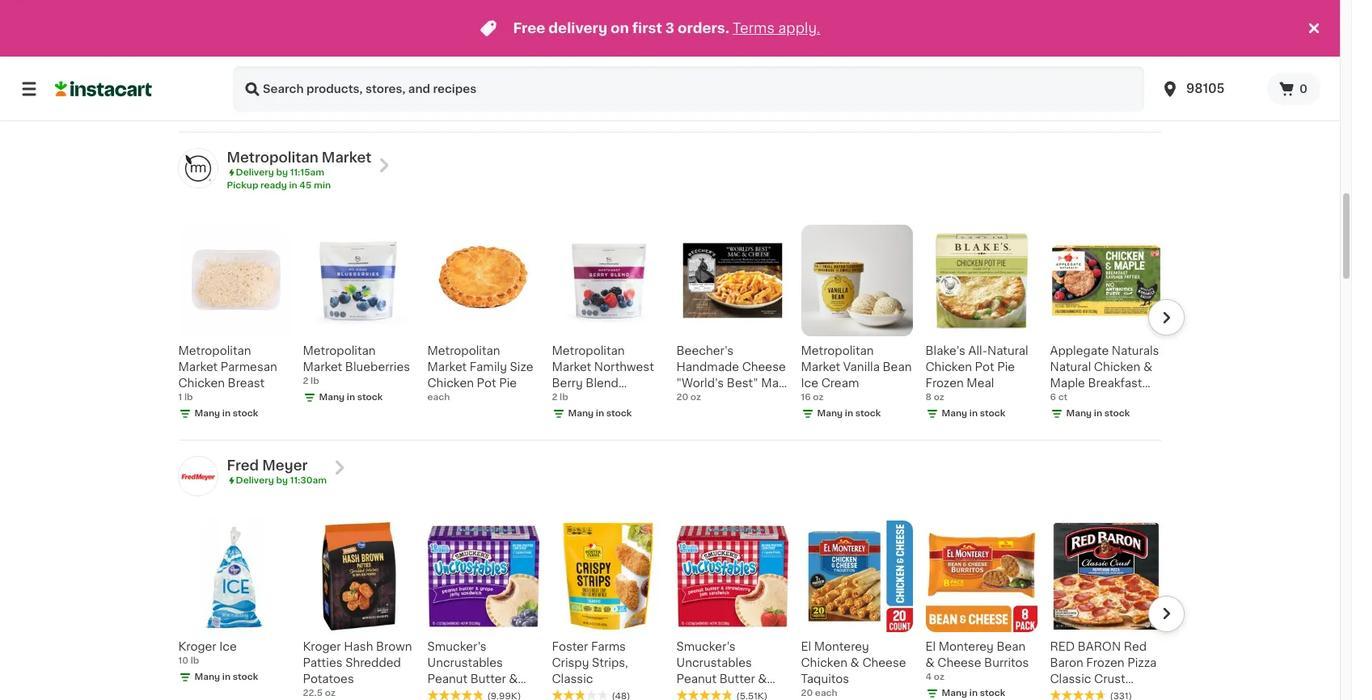 Task type: describe. For each thing, give the bounding box(es) containing it.
stock for smucker's uncrustables, peanut butter & grape jelly sandwich, 18 ct
[[980, 104, 1006, 113]]

metropolitan for metropolitan market
[[227, 151, 318, 164]]

delivery
[[549, 22, 608, 35]]

smucker's for smucker's uncrustables peanut butter & grape je
[[427, 642, 487, 653]]

ct inside kirkland signature italian sausage and beef lasagna, 3 lbs, 2 ct
[[834, 73, 845, 84]]

in left 45
[[289, 181, 297, 190]]

1 inside metropolitan market parmesan chicken breast 1 lb
[[178, 393, 182, 402]]

crust
[[1094, 674, 1126, 685]]

in down just bare chicken breast chunks, 64 oz
[[471, 104, 480, 113]]

kirkland signature italian sausage and beef lasagna, 3 lbs, 2 ct
[[801, 24, 911, 84]]

many in stock for metropolitan market parmesan chicken breast
[[195, 409, 258, 418]]

fred
[[227, 459, 259, 472]]

many in stock for metropolitan market blueberries
[[319, 393, 383, 402]]

vanilla
[[843, 361, 880, 373]]

blake's
[[926, 345, 966, 357]]

organic for blueberries,
[[677, 40, 722, 52]]

monterey for chicken
[[814, 642, 869, 653]]

burritos
[[984, 658, 1029, 669]]

smucker's uncrustables peanut butter & grape je link
[[427, 521, 539, 700]]

pickup
[[227, 181, 258, 190]]

beecher's
[[677, 345, 734, 357]]

free
[[513, 22, 545, 35]]

many for kirkland signature organic broccoli florets, 4 x 1 lb
[[319, 88, 345, 97]]

stock for kroger ice
[[233, 673, 258, 682]]

ct inside item carousel region
[[1058, 393, 1068, 402]]

northwest
[[594, 361, 654, 373]]

terms
[[733, 22, 775, 35]]

sausage inside applegate naturals natural chicken & maple breakfast sausage patty
[[1050, 394, 1099, 405]]

& inside el monterey chicken & cheese taquitos 20 each
[[851, 658, 860, 669]]

oz inside the metropolitan market vanilla bean ice cream 16 oz
[[813, 393, 824, 402]]

delivery by 11:15am
[[236, 168, 324, 177]]

98105 button
[[1151, 66, 1267, 112]]

lbs
[[758, 56, 774, 68]]

size
[[510, 361, 533, 373]]

metropolitan for metropolitan market blueberries 2 lb
[[303, 345, 376, 357]]

6 ct for vegetables,
[[1050, 72, 1068, 81]]

kirkland signature organic blueberries, 3 lbs 3 lb
[[677, 24, 780, 81]]

stock down the (11)
[[482, 104, 507, 113]]

0 horizontal spatial 20
[[677, 393, 688, 402]]

many for el monterey bean & cheese burritos
[[942, 689, 967, 698]]

& inside smucker's uncrustables peanut butter & strawberry
[[758, 674, 767, 685]]

18
[[987, 89, 999, 100]]

market for metropolitan market blueberries 2 lb
[[303, 361, 342, 373]]

breast inside metropolitan market parmesan chicken breast 1 lb
[[228, 378, 265, 389]]

4 inside el monterey bean & cheese burritos 4 oz
[[926, 673, 932, 682]]

el for burritos
[[926, 642, 936, 653]]

ice inside kroger ice 10 lb
[[219, 642, 237, 653]]

many for smucker's uncrustables, peanut butter & grape jelly sandwich, 18 ct
[[942, 104, 967, 113]]

strawberry
[[677, 690, 739, 700]]

0 horizontal spatial 64
[[427, 88, 440, 97]]

stock for el monterey bean & cheese burritos
[[980, 689, 1006, 698]]

20 oz
[[677, 393, 701, 402]]

beef
[[801, 56, 828, 68]]

many in stock for metropolitan market vanilla bean ice cream
[[817, 409, 881, 418]]

handmade
[[677, 361, 739, 373]]

metropolitan for metropolitan market vanilla bean ice cream 16 oz
[[801, 345, 874, 357]]

kirkland signature lightly breaded chicken breast chunks, boneless skinless, 64 oz
[[552, 24, 655, 100]]

3 inside kirkland signature italian sausage and beef lasagna, 3 lbs, 2 ct
[[884, 56, 892, 68]]

metropolitan for metropolitan market northwest berry blend blueberries, blackberries, raspberries
[[552, 345, 625, 357]]

peanut for smucker's uncrustables, peanut butter & grape jelly sandwich, 18 ct
[[926, 56, 966, 68]]

metropolitan market blueberries 2 lb
[[303, 345, 410, 386]]

in down 12 on the left of page
[[222, 88, 231, 97]]

chicken inside 'metropolitan market family size chicken pot pie each'
[[427, 378, 474, 389]]

many in stock for blake's all-natural chicken pot pie frozen meal
[[942, 409, 1006, 418]]

family
[[470, 361, 507, 373]]

many in stock for smucker's uncrustables, peanut butter & grape jelly sandwich, 18 ct
[[942, 104, 1006, 113]]

free delivery on first 3 orders. terms apply.
[[513, 22, 821, 35]]

many in stock down 12 on the left of page
[[195, 88, 258, 97]]

bean inside el monterey bean & cheese burritos 4 oz
[[997, 642, 1026, 653]]

2 lb
[[552, 393, 568, 402]]

oz inside kirkland signature lightly breaded chicken breast chunks, boneless skinless, 64 oz
[[622, 89, 636, 100]]

many down 12 on the left of page
[[195, 88, 220, 97]]

& inside applegate naturals natural chicken & maple breakfast sausage patty
[[1144, 361, 1153, 373]]

crispy
[[552, 658, 589, 669]]

butter for smucker's uncrustables peanut butter & grape je
[[470, 674, 506, 685]]

metropolitan market parmesan chicken breast 1 lb
[[178, 345, 277, 402]]

in for metropolitan market parmesan chicken breast
[[222, 409, 231, 418]]

chicken inside just bare chicken breast chunks, 64 oz
[[484, 24, 531, 35]]

and
[[890, 40, 911, 52]]

bare
[[455, 24, 481, 35]]

many for metropolitan market vanilla bean ice cream
[[817, 409, 843, 418]]

strips,
[[592, 658, 628, 669]]

signature for blueberries,
[[725, 24, 780, 35]]

ct inside bibigo steamed dumplings, chicken & vegetables, 36 ct
[[1138, 73, 1149, 84]]

ct inside sabatasso's pizza singles variety pack, 12 ct
[[226, 56, 238, 68]]

uncrustables for grape
[[427, 658, 503, 669]]

pie inside blake's all-natural chicken pot pie frozen meal 8 oz
[[997, 361, 1015, 373]]

parmesan
[[221, 361, 277, 373]]

chunks, inside kirkland signature lightly breaded chicken breast chunks, boneless skinless, 64 oz
[[552, 73, 598, 84]]

kroger for patties
[[303, 642, 341, 653]]

chunks, inside just bare chicken breast chunks, 64 oz
[[467, 40, 513, 52]]

blend
[[586, 378, 619, 389]]

metropolitan market vanilla bean ice cream 16 oz
[[801, 345, 912, 402]]

fred meyer image
[[178, 457, 217, 496]]

22.5
[[303, 689, 323, 698]]

red
[[1124, 642, 1147, 653]]

pot inside 'metropolitan market family size chicken pot pie each'
[[477, 378, 496, 389]]

in for el monterey bean & cheese burritos
[[970, 689, 978, 698]]

naturals
[[1112, 345, 1159, 357]]

kirkland signature lightly breaded chicken breast chunks, boneless skinless, 64 oz link
[[552, 0, 664, 100]]

min
[[314, 181, 331, 190]]

peanut for smucker's uncrustables peanut butter & grape je
[[427, 674, 468, 685]]

on
[[611, 22, 629, 35]]

smucker's uncrustables peanut butter & grape je
[[427, 642, 518, 700]]

best"
[[727, 378, 758, 389]]

classic inside red baron red baron frozen pizza classic crust pepperoni
[[1050, 674, 1092, 685]]

6 ct for maple
[[1050, 393, 1068, 402]]

foster farms crispy strips, classic link
[[552, 521, 664, 700]]

foster farms crispy strips, classic
[[552, 642, 628, 685]]

in for applegate naturals natural chicken & maple breakfast sausage patty
[[1094, 409, 1102, 418]]

hash
[[344, 642, 373, 653]]

raspberries
[[552, 426, 620, 437]]

lb inside metropolitan market blueberries 2 lb
[[311, 377, 319, 386]]

kirkland for kirkland signature organic broccoli florets, 4 x 1 lb 1 lb
[[303, 24, 349, 35]]

baron
[[1078, 642, 1121, 653]]

ct down dumplings,
[[1058, 72, 1068, 81]]

oz inside blake's all-natural chicken pot pie frozen meal 8 oz
[[934, 393, 945, 402]]

36
[[1120, 73, 1135, 84]]

market for metropolitan market family size chicken pot pie each
[[427, 361, 467, 373]]

lb inside kroger ice 10 lb
[[191, 657, 199, 666]]

el monterey bean & cheese burritos 4 oz
[[926, 642, 1029, 682]]

sausage inside kirkland signature italian sausage and beef lasagna, 3 lbs, 2 ct
[[838, 40, 887, 52]]

metropolitan for metropolitan market family size chicken pot pie each
[[427, 345, 500, 357]]

bibigo steamed dumplings, chicken & vegetables, 36 ct
[[1050, 24, 1149, 84]]

variety
[[223, 40, 262, 52]]

kroger ice 10 lb
[[178, 642, 237, 666]]

signature for sausage
[[850, 24, 904, 35]]

stock for metropolitan market parmesan chicken breast
[[233, 409, 258, 418]]

kirkland for kirkland signature organic blueberries, 3 lbs 3 lb
[[677, 24, 722, 35]]

many in stock down the (11)
[[444, 104, 507, 113]]

broccoli
[[351, 40, 398, 52]]

blackberries,
[[552, 410, 626, 421]]

blake's all-natural chicken pot pie frozen meal 8 oz
[[926, 345, 1029, 402]]

by for 11:30am
[[276, 476, 288, 485]]

kirkland for kirkland signature italian sausage and beef lasagna, 3 lbs, 2 ct
[[801, 24, 847, 35]]

bean inside the metropolitan market vanilla bean ice cream 16 oz
[[883, 361, 912, 373]]

& inside beecher's handmade cheese "world's best" mac & cheese
[[677, 394, 686, 405]]

singles
[[178, 40, 220, 52]]

maple
[[1050, 378, 1085, 389]]

pizza inside sabatasso's pizza singles variety pack, 12 ct
[[249, 24, 279, 35]]

potatoes
[[303, 674, 354, 685]]

chicken inside bibigo steamed dumplings, chicken & vegetables, 36 ct
[[1050, 56, 1097, 68]]

& inside smucker's uncrustables peanut butter & grape je
[[509, 674, 518, 685]]

item carousel region for market
[[156, 218, 1184, 437]]

stock for applegate naturals natural chicken & maple breakfast sausage patty
[[1105, 409, 1130, 418]]

pot inside blake's all-natural chicken pot pie frozen meal 8 oz
[[975, 361, 994, 373]]

64 inside kirkland signature lightly breaded chicken breast chunks, boneless skinless, 64 oz
[[604, 89, 620, 100]]

11:15am
[[290, 168, 324, 177]]

many down 64 oz
[[444, 104, 469, 113]]

baron
[[1050, 658, 1084, 669]]

16
[[801, 393, 811, 402]]

frozen inside red baron red baron frozen pizza classic crust pepperoni
[[1086, 658, 1125, 669]]

red baron red baron frozen pizza classic crust pepperoni link
[[1050, 521, 1162, 700]]

kirkland signature organic broccoli florets, 4 x 1 lb 1 lb
[[303, 24, 406, 81]]

lbs,
[[801, 73, 821, 84]]

oz inside just bare chicken breast chunks, 64 oz
[[427, 56, 441, 68]]

in for blake's all-natural chicken pot pie frozen meal
[[970, 409, 978, 418]]

4 inside kirkland signature organic broccoli florets, 4 x 1 lb 1 lb
[[348, 56, 355, 68]]

98105
[[1187, 82, 1225, 95]]

natural for maple
[[1050, 361, 1091, 373]]

delivery by 11:30am
[[236, 476, 327, 485]]

stock for kirkland signature organic broccoli florets, 4 x 1 lb
[[357, 88, 383, 97]]

in for smucker's uncrustables, peanut butter & grape jelly sandwich, 18 ct
[[970, 104, 978, 113]]

market for metropolitan market northwest berry blend blueberries, blackberries, raspberries
[[552, 361, 591, 373]]

sandwich,
[[926, 89, 984, 100]]

3 inside limited time offer region
[[665, 22, 675, 35]]

stock for metropolitan market vanilla bean ice cream
[[856, 409, 881, 418]]

pickup ready in 45 min
[[227, 181, 331, 190]]

bibigo
[[1050, 24, 1087, 35]]

many for applegate naturals natural chicken & maple breakfast sausage patty
[[1066, 409, 1092, 418]]

frozen inside blake's all-natural chicken pot pie frozen meal 8 oz
[[926, 378, 964, 389]]

blueberries, inside kirkland signature organic blueberries, 3 lbs 3 lb
[[677, 56, 744, 68]]

terms apply. link
[[733, 22, 821, 35]]

metropolitan market image
[[178, 149, 217, 187]]

0 button
[[1267, 73, 1321, 105]]

pack,
[[178, 56, 209, 68]]

metropolitan market northwest berry blend blueberries, blackberries, raspberries
[[552, 345, 654, 437]]

metropolitan for metropolitan market parmesan chicken breast 1 lb
[[178, 345, 251, 357]]

foster
[[552, 642, 588, 653]]

steamed
[[1089, 24, 1141, 35]]

stock for blake's all-natural chicken pot pie frozen meal
[[980, 409, 1006, 418]]



Task type: locate. For each thing, give the bounding box(es) containing it.
breaded
[[594, 40, 642, 52]]

orders.
[[678, 22, 729, 35]]

classic down crispy
[[552, 674, 593, 685]]

kroger hash brown patties shredded potatoes 22.5 oz
[[303, 642, 412, 698]]

breast down breaded
[[601, 56, 638, 68]]

20 inside el monterey chicken & cheese taquitos 20 each
[[801, 689, 813, 698]]

2 6 ct from the top
[[1050, 393, 1068, 402]]

chicken inside el monterey chicken & cheese taquitos 20 each
[[801, 658, 848, 669]]

6 down "maple"
[[1050, 393, 1056, 402]]

in for metropolitan market vanilla bean ice cream
[[845, 409, 853, 418]]

shredded
[[345, 658, 401, 669]]

1 horizontal spatial uncrustables
[[677, 658, 752, 669]]

pepperoni
[[1050, 690, 1109, 700]]

by
[[276, 168, 288, 177], [276, 476, 288, 485]]

0 vertical spatial pizza
[[249, 24, 279, 35]]

butter for smucker's uncrustables, peanut butter & grape jelly sandwich, 18 ct
[[969, 56, 1004, 68]]

3
[[665, 22, 675, 35], [747, 56, 755, 68], [884, 56, 892, 68], [677, 72, 682, 81]]

cheese
[[742, 361, 786, 373], [689, 394, 732, 405], [862, 658, 906, 669], [938, 658, 981, 669]]

kirkland inside kirkland signature italian sausage and beef lasagna, 3 lbs, 2 ct
[[801, 24, 847, 35]]

smucker's up strawberry at the bottom right
[[677, 642, 736, 653]]

1 down florets,
[[303, 72, 307, 81]]

1 kroger from the left
[[178, 642, 216, 653]]

classic down baron
[[1050, 674, 1092, 685]]

0 vertical spatial 2
[[824, 73, 831, 84]]

metropolitan up family
[[427, 345, 500, 357]]

each inside 'metropolitan market family size chicken pot pie each'
[[427, 393, 450, 402]]

metropolitan up blend
[[552, 345, 625, 357]]

0 horizontal spatial breast
[[228, 378, 265, 389]]

market inside 'metropolitan market family size chicken pot pie each'
[[427, 361, 467, 373]]

8
[[926, 393, 932, 402]]

0 horizontal spatial blueberries,
[[552, 394, 620, 405]]

stock down metropolitan market parmesan chicken breast 1 lb
[[233, 409, 258, 418]]

farms
[[591, 642, 626, 653]]

natural inside applegate naturals natural chicken & maple breakfast sausage patty
[[1050, 361, 1091, 373]]

1 horizontal spatial pizza
[[1128, 658, 1157, 669]]

kirkland
[[303, 24, 349, 35], [552, 24, 598, 35], [677, 24, 722, 35], [801, 24, 847, 35]]

breast down parmesan
[[228, 378, 265, 389]]

limited time offer region
[[0, 0, 1305, 57]]

1 by from the top
[[276, 168, 288, 177]]

bean up burritos
[[997, 642, 1026, 653]]

1 horizontal spatial chunks,
[[552, 73, 598, 84]]

lb inside kirkland signature organic blueberries, 3 lbs 3 lb
[[685, 72, 693, 81]]

in down kroger ice 10 lb
[[222, 673, 231, 682]]

chicken down parmesan
[[178, 378, 225, 389]]

signature inside kirkland signature organic blueberries, 3 lbs 3 lb
[[725, 24, 780, 35]]

0 vertical spatial by
[[276, 168, 288, 177]]

classic
[[552, 674, 593, 685], [1050, 674, 1092, 685]]

4 left x
[[348, 56, 355, 68]]

ct down lasagna,
[[834, 73, 845, 84]]

many down metropolitan market parmesan chicken breast 1 lb
[[195, 409, 220, 418]]

signature
[[352, 24, 406, 35], [601, 24, 655, 35], [725, 24, 780, 35], [850, 24, 904, 35]]

2 down berry on the bottom of page
[[552, 393, 558, 402]]

signature for breaded
[[601, 24, 655, 35]]

each for el monterey chicken & cheese taquitos
[[815, 689, 838, 698]]

chicken inside applegate naturals natural chicken & maple breakfast sausage patty
[[1094, 361, 1141, 373]]

2 el from the left
[[926, 642, 936, 653]]

0 vertical spatial grape
[[926, 73, 961, 84]]

metropolitan inside metropolitan market parmesan chicken breast 1 lb
[[178, 345, 251, 357]]

el monterey chicken & cheese taquitos 20 each
[[801, 642, 906, 698]]

2 inside kirkland signature italian sausage and beef lasagna, 3 lbs, 2 ct
[[824, 73, 831, 84]]

0 horizontal spatial kroger
[[178, 642, 216, 653]]

chunks, up skinless,
[[552, 73, 598, 84]]

by up pickup ready in 45 min
[[276, 168, 288, 177]]

0 horizontal spatial chunks,
[[467, 40, 513, 52]]

blueberries, down orders.
[[677, 56, 744, 68]]

market left blueberries
[[303, 361, 342, 373]]

0 horizontal spatial pie
[[499, 378, 517, 389]]

1 horizontal spatial natural
[[1050, 361, 1091, 373]]

0 vertical spatial breast
[[427, 40, 464, 52]]

0 horizontal spatial 4
[[348, 56, 355, 68]]

applegate
[[1050, 345, 1109, 357]]

6 down dumplings,
[[1050, 72, 1056, 81]]

1 horizontal spatial peanut
[[677, 674, 717, 685]]

1 vertical spatial pizza
[[1128, 658, 1157, 669]]

stock for metropolitan market blueberries
[[357, 393, 383, 402]]

peanut inside smucker's uncrustables peanut butter & strawberry
[[677, 674, 717, 685]]

butter inside smucker's uncrustables peanut butter & grape je
[[470, 674, 506, 685]]

classic inside foster farms crispy strips, classic
[[552, 674, 593, 685]]

breakfast
[[1088, 378, 1142, 389]]

metropolitan
[[227, 151, 318, 164], [178, 345, 251, 357], [303, 345, 376, 357], [427, 345, 500, 357], [552, 345, 625, 357], [801, 345, 874, 357]]

signature inside kirkland signature organic broccoli florets, 4 x 1 lb 1 lb
[[352, 24, 406, 35]]

many down "maple"
[[1066, 409, 1092, 418]]

peanut inside smucker's uncrustables peanut butter & grape je
[[427, 674, 468, 685]]

0 horizontal spatial ice
[[219, 642, 237, 653]]

48 oz
[[801, 72, 826, 81]]

2 right lbs,
[[824, 73, 831, 84]]

kroger up patties
[[303, 642, 341, 653]]

6 inside item carousel region
[[1050, 393, 1056, 402]]

signature up and
[[850, 24, 904, 35]]

0 vertical spatial 6
[[1050, 72, 1056, 81]]

patties
[[303, 658, 343, 669]]

butter inside smucker's uncrustables, peanut butter & grape jelly sandwich, 18 ct
[[969, 56, 1004, 68]]

1 6 ct from the top
[[1050, 72, 1068, 81]]

bean right vanilla
[[883, 361, 912, 373]]

stock down variety
[[233, 88, 258, 97]]

4 kirkland from the left
[[801, 24, 847, 35]]

signature inside kirkland signature lightly breaded chicken breast chunks, boneless skinless, 64 oz
[[601, 24, 655, 35]]

ice
[[801, 378, 819, 389], [219, 642, 237, 653]]

red
[[1050, 642, 1075, 653]]

uncrustables inside smucker's uncrustables peanut butter & strawberry
[[677, 658, 752, 669]]

el up taquitos
[[801, 642, 811, 653]]

sabatasso's pizza singles variety pack, 12 ct
[[178, 24, 279, 68]]

market left parmesan
[[178, 361, 218, 373]]

smucker's inside smucker's uncrustables, peanut butter & grape jelly sandwich, 18 ct
[[926, 24, 985, 35]]

(11)
[[487, 75, 502, 84]]

1 vertical spatial by
[[276, 476, 288, 485]]

oz inside kroger hash brown patties shredded potatoes 22.5 oz
[[325, 689, 336, 698]]

2 item carousel region from the top
[[156, 515, 1184, 700]]

sausage
[[838, 40, 887, 52], [1050, 394, 1099, 405]]

1 monterey from the left
[[814, 642, 869, 653]]

applegate naturals natural chicken & maple breakfast sausage patty
[[1050, 345, 1159, 405]]

pie inside 'metropolitan market family size chicken pot pie each'
[[499, 378, 517, 389]]

kroger for lb
[[178, 642, 216, 653]]

2 right metropolitan market parmesan chicken breast 1 lb
[[303, 377, 309, 386]]

& inside el monterey bean & cheese burritos 4 oz
[[926, 658, 935, 669]]

3 signature from the left
[[725, 24, 780, 35]]

market for metropolitan market vanilla bean ice cream 16 oz
[[801, 361, 841, 373]]

1 horizontal spatial sausage
[[1050, 394, 1099, 405]]

1 horizontal spatial 2
[[552, 393, 558, 402]]

None search field
[[233, 66, 1145, 112]]

1 signature from the left
[[352, 24, 406, 35]]

many for metropolitan market northwest berry blend blueberries, blackberries, raspberries
[[568, 409, 594, 418]]

ready
[[261, 181, 287, 190]]

metropolitan market family size chicken pot pie each
[[427, 345, 533, 402]]

many in stock for el monterey bean & cheese burritos
[[942, 689, 1006, 698]]

kirkland for kirkland signature lightly breaded chicken breast chunks, boneless skinless, 64 oz
[[552, 24, 598, 35]]

1 vertical spatial bean
[[997, 642, 1026, 653]]

48
[[801, 72, 813, 81]]

many down meal
[[942, 409, 967, 418]]

market for metropolitan market
[[322, 151, 372, 164]]

2
[[824, 73, 831, 84], [303, 377, 309, 386], [552, 393, 558, 402]]

monterey inside el monterey chicken & cheese taquitos 20 each
[[814, 642, 869, 653]]

kirkland up italian
[[801, 24, 847, 35]]

2 signature from the left
[[601, 24, 655, 35]]

monterey up burritos
[[939, 642, 994, 653]]

item carousel region
[[156, 218, 1184, 437], [156, 515, 1184, 700]]

3 kirkland from the left
[[677, 24, 722, 35]]

2 horizontal spatial smucker's
[[926, 24, 985, 35]]

smucker's for smucker's uncrustables peanut butter & strawberry 
[[677, 642, 736, 653]]

grape inside smucker's uncrustables peanut butter & grape je
[[427, 690, 462, 700]]

el inside el monterey chicken & cheese taquitos 20 each
[[801, 642, 811, 653]]

1 vertical spatial blueberries,
[[552, 394, 620, 405]]

2 monterey from the left
[[939, 642, 994, 653]]

kirkland inside kirkland signature organic broccoli florets, 4 x 1 lb 1 lb
[[303, 24, 349, 35]]

breast inside just bare chicken breast chunks, 64 oz
[[427, 40, 464, 52]]

el right el monterey chicken & cheese taquitos 20 each
[[926, 642, 936, 653]]

blueberries, up blackberries,
[[552, 394, 620, 405]]

monterey up taquitos
[[814, 642, 869, 653]]

smucker's uncrustables peanut butter & strawberry link
[[677, 521, 788, 700]]

signature up broccoli
[[352, 24, 406, 35]]

2 horizontal spatial peanut
[[926, 56, 966, 68]]

stock down 18
[[980, 104, 1006, 113]]

4 right el monterey chicken & cheese taquitos 20 each
[[926, 673, 932, 682]]

butter for smucker's uncrustables peanut butter & strawberry 
[[720, 674, 755, 685]]

1 vertical spatial each
[[815, 689, 838, 698]]

6 for vegetables,
[[1050, 72, 1056, 81]]

blueberries, inside metropolitan market northwest berry blend blueberries, blackberries, raspberries
[[552, 394, 620, 405]]

1 horizontal spatial bean
[[997, 642, 1026, 653]]

1 horizontal spatial frozen
[[1086, 658, 1125, 669]]

market up berry on the bottom of page
[[552, 361, 591, 373]]

45
[[300, 181, 312, 190]]

kroger up the 10
[[178, 642, 216, 653]]

0 horizontal spatial natural
[[987, 345, 1029, 357]]

64 oz
[[427, 88, 452, 97]]

in for metropolitan market northwest berry blend blueberries, blackberries, raspberries
[[596, 409, 604, 418]]

chicken down lightly
[[552, 56, 599, 68]]

1 vertical spatial natural
[[1050, 361, 1091, 373]]

1 horizontal spatial 20
[[801, 689, 813, 698]]

smucker's uncrustables, peanut butter & grape jelly sandwich, 18 ct
[[926, 24, 1016, 100]]

0 horizontal spatial each
[[427, 393, 450, 402]]

chicken inside metropolitan market parmesan chicken breast 1 lb
[[178, 378, 225, 389]]

meal
[[967, 378, 994, 389]]

1 vertical spatial 2
[[303, 377, 309, 386]]

chicken inside kirkland signature lightly breaded chicken breast chunks, boneless skinless, 64 oz
[[552, 56, 599, 68]]

market inside metropolitan market northwest berry blend blueberries, blackberries, raspberries
[[552, 361, 591, 373]]

kroger inside kroger hash brown patties shredded potatoes 22.5 oz
[[303, 642, 341, 653]]

smucker's right brown at the left of page
[[427, 642, 487, 653]]

6 ct down "maple"
[[1050, 393, 1068, 402]]

2 horizontal spatial 2
[[824, 73, 831, 84]]

1 horizontal spatial el
[[926, 642, 936, 653]]

signature up breaded
[[601, 24, 655, 35]]

x
[[358, 56, 365, 68]]

2 vertical spatial 1
[[178, 393, 182, 402]]

in down metropolitan market parmesan chicken breast 1 lb
[[222, 409, 231, 418]]

chicken down dumplings,
[[1050, 56, 1097, 68]]

in for metropolitan market blueberries
[[347, 393, 355, 402]]

pizza
[[249, 24, 279, 35], [1128, 658, 1157, 669]]

1 right x
[[368, 56, 372, 68]]

delivery for delivery by 11:15am
[[236, 168, 274, 177]]

pot up meal
[[975, 361, 994, 373]]

frozen up 8
[[926, 378, 964, 389]]

lightly
[[552, 40, 591, 52]]

1 horizontal spatial each
[[815, 689, 838, 698]]

0 vertical spatial item carousel region
[[156, 218, 1184, 437]]

item carousel region containing kroger ice
[[156, 515, 1184, 700]]

stock for metropolitan market northwest berry blend blueberries, blackberries, raspberries
[[606, 409, 632, 418]]

many in stock down metropolitan market blueberries 2 lb on the left of the page
[[319, 393, 383, 402]]

0 horizontal spatial pizza
[[249, 24, 279, 35]]

each for metropolitan market family size chicken pot pie
[[427, 393, 450, 402]]

0 vertical spatial blueberries,
[[677, 56, 744, 68]]

uncrustables inside smucker's uncrustables peanut butter & grape je
[[427, 658, 503, 669]]

0 vertical spatial chunks,
[[467, 40, 513, 52]]

many down "cream"
[[817, 409, 843, 418]]

by for 11:15am
[[276, 168, 288, 177]]

beecher's handmade cheese "world's best" mac & cheese
[[677, 345, 786, 405]]

in
[[222, 88, 231, 97], [347, 88, 355, 97], [471, 104, 480, 113], [970, 104, 978, 113], [289, 181, 297, 190], [347, 393, 355, 402], [222, 409, 231, 418], [596, 409, 604, 418], [845, 409, 853, 418], [970, 409, 978, 418], [1094, 409, 1102, 418], [222, 673, 231, 682], [970, 689, 978, 698]]

many down sandwich,
[[942, 104, 967, 113]]

breast inside kirkland signature lightly breaded chicken breast chunks, boneless skinless, 64 oz
[[601, 56, 638, 68]]

0 horizontal spatial uncrustables
[[427, 658, 503, 669]]

0 horizontal spatial monterey
[[814, 642, 869, 653]]

stock down x
[[357, 88, 383, 97]]

10
[[178, 657, 188, 666]]

2 delivery from the top
[[236, 476, 274, 485]]

many in stock for kroger ice
[[195, 673, 258, 682]]

0 horizontal spatial classic
[[552, 674, 593, 685]]

1 horizontal spatial kroger
[[303, 642, 341, 653]]

all-
[[969, 345, 987, 357]]

2 kroger from the left
[[303, 642, 341, 653]]

1 vertical spatial ice
[[219, 642, 237, 653]]

in down metropolitan market blueberries 2 lb on the left of the page
[[347, 393, 355, 402]]

2 vertical spatial 2
[[552, 393, 558, 402]]

grape for smucker's uncrustables, peanut butter & grape jelly sandwich, 18 ct
[[926, 73, 961, 84]]

peanut for smucker's uncrustables peanut butter & strawberry 
[[677, 674, 717, 685]]

& inside smucker's uncrustables, peanut butter & grape jelly sandwich, 18 ct
[[1007, 56, 1016, 68]]

breast down just
[[427, 40, 464, 52]]

3 right "first"
[[665, 22, 675, 35]]

1 horizontal spatial grape
[[926, 73, 961, 84]]

ct down "maple"
[[1058, 393, 1068, 402]]

1 vertical spatial 1
[[303, 72, 307, 81]]

1 vertical spatial 6
[[1050, 393, 1056, 402]]

sausage up lasagna,
[[838, 40, 887, 52]]

1 horizontal spatial ice
[[801, 378, 819, 389]]

oz inside el monterey bean & cheese burritos 4 oz
[[934, 673, 945, 682]]

1 uncrustables from the left
[[427, 658, 503, 669]]

delivery up the pickup
[[236, 168, 274, 177]]

kirkland up florets,
[[303, 24, 349, 35]]

0 vertical spatial sausage
[[838, 40, 887, 52]]

1 horizontal spatial 64
[[516, 40, 531, 52]]

apply.
[[778, 22, 821, 35]]

0 horizontal spatial pot
[[477, 378, 496, 389]]

chicken inside blake's all-natural chicken pot pie frozen meal 8 oz
[[926, 361, 972, 373]]

2 inside metropolitan market blueberries 2 lb
[[303, 377, 309, 386]]

kroger inside kroger ice 10 lb
[[178, 642, 216, 653]]

stock down blend
[[606, 409, 632, 418]]

monterey inside el monterey bean & cheese burritos 4 oz
[[939, 642, 994, 653]]

patty
[[1102, 394, 1132, 405]]

6 ct down dumplings,
[[1050, 72, 1068, 81]]

1 delivery from the top
[[236, 168, 274, 177]]

1 vertical spatial breast
[[601, 56, 638, 68]]

boneless
[[601, 73, 653, 84]]

64 down just
[[427, 88, 440, 97]]

2 kirkland from the left
[[552, 24, 598, 35]]

1 horizontal spatial breast
[[427, 40, 464, 52]]

Search field
[[233, 66, 1145, 112]]

64 down boneless
[[604, 89, 620, 100]]

delivery for delivery by 11:30am
[[236, 476, 274, 485]]

peanut inside smucker's uncrustables, peanut butter & grape jelly sandwich, 18 ct
[[926, 56, 966, 68]]

metropolitan market
[[227, 151, 372, 164]]

natural inside blake's all-natural chicken pot pie frozen meal 8 oz
[[987, 345, 1029, 357]]

1 organic from the left
[[303, 40, 348, 52]]

many down metropolitan market blueberries 2 lb on the left of the page
[[319, 393, 345, 402]]

stock down the patty
[[1105, 409, 1130, 418]]

0 vertical spatial 6 ct
[[1050, 72, 1068, 81]]

market up "cream"
[[801, 361, 841, 373]]

in down "cream"
[[845, 409, 853, 418]]

grape for smucker's uncrustables peanut butter & grape je
[[427, 690, 462, 700]]

delivery down fred
[[236, 476, 274, 485]]

many in stock for applegate naturals natural chicken & maple breakfast sausage patty
[[1066, 409, 1130, 418]]

instacart logo image
[[55, 79, 152, 99]]

in down meal
[[970, 409, 978, 418]]

& inside bibigo steamed dumplings, chicken & vegetables, 36 ct
[[1100, 56, 1109, 68]]

many in stock for metropolitan market northwest berry blend blueberries, blackberries, raspberries
[[568, 409, 632, 418]]

cheese inside el monterey bean & cheese burritos 4 oz
[[938, 658, 981, 669]]

1 vertical spatial 6 ct
[[1050, 393, 1068, 402]]

monterey for bean
[[939, 642, 994, 653]]

3 left lbs
[[747, 56, 755, 68]]

3 down and
[[884, 56, 892, 68]]

1 6 from the top
[[1050, 72, 1056, 81]]

kroger
[[178, 642, 216, 653], [303, 642, 341, 653]]

many up raspberries
[[568, 409, 594, 418]]

1 vertical spatial grape
[[427, 690, 462, 700]]

2 horizontal spatial 1
[[368, 56, 372, 68]]

metropolitan inside the metropolitan market vanilla bean ice cream 16 oz
[[801, 345, 874, 357]]

in for kirkland signature organic broccoli florets, 4 x 1 lb
[[347, 88, 355, 97]]

1 vertical spatial sausage
[[1050, 394, 1099, 405]]

stock down kroger ice 10 lb
[[233, 673, 258, 682]]

metropolitan inside metropolitan market northwest berry blend blueberries, blackberries, raspberries
[[552, 345, 625, 357]]

"world's
[[677, 378, 724, 389]]

1 horizontal spatial 4
[[926, 673, 932, 682]]

1 vertical spatial pot
[[477, 378, 496, 389]]

many for metropolitan market blueberries
[[319, 393, 345, 402]]

market
[[322, 151, 372, 164], [178, 361, 218, 373], [303, 361, 342, 373], [427, 361, 467, 373], [552, 361, 591, 373], [801, 361, 841, 373]]

64 inside just bare chicken breast chunks, 64 oz
[[516, 40, 531, 52]]

0 horizontal spatial organic
[[303, 40, 348, 52]]

pot
[[975, 361, 994, 373], [477, 378, 496, 389]]

market inside the metropolitan market vanilla bean ice cream 16 oz
[[801, 361, 841, 373]]

0 vertical spatial delivery
[[236, 168, 274, 177]]

2 classic from the left
[[1050, 674, 1092, 685]]

many
[[195, 88, 220, 97], [319, 88, 345, 97], [444, 104, 469, 113], [942, 104, 967, 113], [319, 393, 345, 402], [195, 409, 220, 418], [568, 409, 594, 418], [817, 409, 843, 418], [942, 409, 967, 418], [1066, 409, 1092, 418], [195, 673, 220, 682], [942, 689, 967, 698]]

2 horizontal spatial breast
[[601, 56, 638, 68]]

kirkland inside kirkland signature lightly breaded chicken breast chunks, boneless skinless, 64 oz
[[552, 24, 598, 35]]

pot down family
[[477, 378, 496, 389]]

3 down free delivery on first 3 orders. terms apply.
[[677, 72, 682, 81]]

1 vertical spatial chunks,
[[552, 73, 598, 84]]

0
[[1300, 83, 1308, 95]]

1 vertical spatial item carousel region
[[156, 515, 1184, 700]]

1 horizontal spatial pie
[[997, 361, 1015, 373]]

1 horizontal spatial blueberries,
[[677, 56, 744, 68]]

organic inside kirkland signature organic blueberries, 3 lbs 3 lb
[[677, 40, 722, 52]]

1 horizontal spatial monterey
[[939, 642, 994, 653]]

0 horizontal spatial 2
[[303, 377, 309, 386]]

1 kirkland from the left
[[303, 24, 349, 35]]

skinless,
[[552, 89, 602, 100]]

0 vertical spatial natural
[[987, 345, 1029, 357]]

metropolitan up blueberries
[[303, 345, 376, 357]]

1 up fred meyer icon
[[178, 393, 182, 402]]

first
[[632, 22, 662, 35]]

1 horizontal spatial 1
[[303, 72, 307, 81]]

in down kirkland signature organic broccoli florets, 4 x 1 lb 1 lb
[[347, 88, 355, 97]]

item carousel region for meyer
[[156, 515, 1184, 700]]

0 horizontal spatial 1
[[178, 393, 182, 402]]

20
[[677, 393, 688, 402], [801, 689, 813, 698]]

1 item carousel region from the top
[[156, 218, 1184, 437]]

0 horizontal spatial peanut
[[427, 674, 468, 685]]

butter
[[969, 56, 1004, 68], [470, 674, 506, 685], [720, 674, 755, 685]]

12
[[212, 56, 223, 68]]

chicken up taquitos
[[801, 658, 848, 669]]

sausage down "maple"
[[1050, 394, 1099, 405]]

1 classic from the left
[[552, 674, 593, 685]]

berry
[[552, 378, 583, 389]]

grape inside smucker's uncrustables, peanut butter & grape jelly sandwich, 18 ct
[[926, 73, 961, 84]]

smucker's
[[926, 24, 985, 35], [427, 642, 487, 653], [677, 642, 736, 653]]

2 by from the top
[[276, 476, 288, 485]]

in for kroger ice
[[222, 673, 231, 682]]

just
[[427, 24, 452, 35]]

many in stock for kirkland signature organic broccoli florets, 4 x 1 lb
[[319, 88, 383, 97]]

many for kroger ice
[[195, 673, 220, 682]]

smucker's uncrustables peanut butter & strawberry 
[[677, 642, 767, 700]]

smucker's inside smucker's uncrustables peanut butter & strawberry
[[677, 642, 736, 653]]

0 horizontal spatial sausage
[[838, 40, 887, 52]]

1 vertical spatial pie
[[499, 378, 517, 389]]

chicken up 'breakfast'
[[1094, 361, 1141, 373]]

cream
[[821, 378, 859, 389]]

pizza inside red baron red baron frozen pizza classic crust pepperoni
[[1128, 658, 1157, 669]]

market inside metropolitan market parmesan chicken breast 1 lb
[[178, 361, 218, 373]]

ice inside the metropolitan market vanilla bean ice cream 16 oz
[[801, 378, 819, 389]]

pie
[[997, 361, 1015, 373], [499, 378, 517, 389]]

1 horizontal spatial pot
[[975, 361, 994, 373]]

1 vertical spatial frozen
[[1086, 658, 1125, 669]]

lb inside metropolitan market parmesan chicken breast 1 lb
[[184, 393, 193, 402]]

kirkland up lightly
[[552, 24, 598, 35]]

2 horizontal spatial butter
[[969, 56, 1004, 68]]

0 horizontal spatial smucker's
[[427, 642, 487, 653]]

1 el from the left
[[801, 642, 811, 653]]

0 vertical spatial ice
[[801, 378, 819, 389]]

ct inside smucker's uncrustables, peanut butter & grape jelly sandwich, 18 ct
[[1002, 89, 1014, 100]]

11:30am
[[290, 476, 327, 485]]

many for blake's all-natural chicken pot pie frozen meal
[[942, 409, 967, 418]]

uncrustables for strawberry
[[677, 658, 752, 669]]

many for metropolitan market parmesan chicken breast
[[195, 409, 220, 418]]

uncrustables
[[427, 658, 503, 669], [677, 658, 752, 669]]

el for taquitos
[[801, 642, 811, 653]]

sabatasso's
[[178, 24, 247, 35]]

1
[[368, 56, 372, 68], [303, 72, 307, 81], [178, 393, 182, 402]]

item carousel region containing metropolitan market parmesan chicken breast
[[156, 218, 1184, 437]]

1 horizontal spatial classic
[[1050, 674, 1092, 685]]

organic down orders.
[[677, 40, 722, 52]]

natural up meal
[[987, 345, 1029, 357]]

0 vertical spatial frozen
[[926, 378, 964, 389]]

italian
[[801, 40, 835, 52]]

smucker's inside smucker's uncrustables peanut butter & grape je
[[427, 642, 487, 653]]

cheese inside el monterey chicken & cheese taquitos 20 each
[[862, 658, 906, 669]]

each inside el monterey chicken & cheese taquitos 20 each
[[815, 689, 838, 698]]

0 horizontal spatial butter
[[470, 674, 506, 685]]

0 vertical spatial 20
[[677, 393, 688, 402]]

signature inside kirkland signature italian sausage and beef lasagna, 3 lbs, 2 ct
[[850, 24, 904, 35]]

blueberries
[[345, 361, 410, 373]]

natural for pie
[[987, 345, 1029, 357]]

smucker's for smucker's uncrustables, peanut butter & grape jelly sandwich, 18 ct
[[926, 24, 985, 35]]

0 vertical spatial pie
[[997, 361, 1015, 373]]

pizza down red
[[1128, 658, 1157, 669]]

6 for maple
[[1050, 393, 1056, 402]]

0 vertical spatial bean
[[883, 361, 912, 373]]

2 organic from the left
[[677, 40, 722, 52]]

1 vertical spatial 20
[[801, 689, 813, 698]]

organic for broccoli
[[303, 40, 348, 52]]

ct right 36
[[1138, 73, 1149, 84]]

1 vertical spatial delivery
[[236, 476, 274, 485]]

0 vertical spatial 1
[[368, 56, 372, 68]]

2 horizontal spatial 64
[[604, 89, 620, 100]]

1 horizontal spatial smucker's
[[677, 642, 736, 653]]

signature for broccoli
[[352, 24, 406, 35]]

signature up lbs
[[725, 24, 780, 35]]

many down kroger ice 10 lb
[[195, 673, 220, 682]]

0 vertical spatial each
[[427, 393, 450, 402]]

metropolitan inside metropolitan market blueberries 2 lb
[[303, 345, 376, 357]]

4 signature from the left
[[850, 24, 904, 35]]

kirkland inside kirkland signature organic blueberries, 3 lbs 3 lb
[[677, 24, 722, 35]]

many in stock down "cream"
[[817, 409, 881, 418]]

0 vertical spatial 4
[[348, 56, 355, 68]]

brown
[[376, 642, 412, 653]]

stock down meal
[[980, 409, 1006, 418]]

1 horizontal spatial butter
[[720, 674, 755, 685]]

jelly
[[964, 73, 991, 84]]

2 6 from the top
[[1050, 393, 1056, 402]]

2 uncrustables from the left
[[677, 658, 752, 669]]

market for metropolitan market parmesan chicken breast 1 lb
[[178, 361, 218, 373]]



Task type: vqa. For each thing, say whether or not it's contained in the screenshot.


